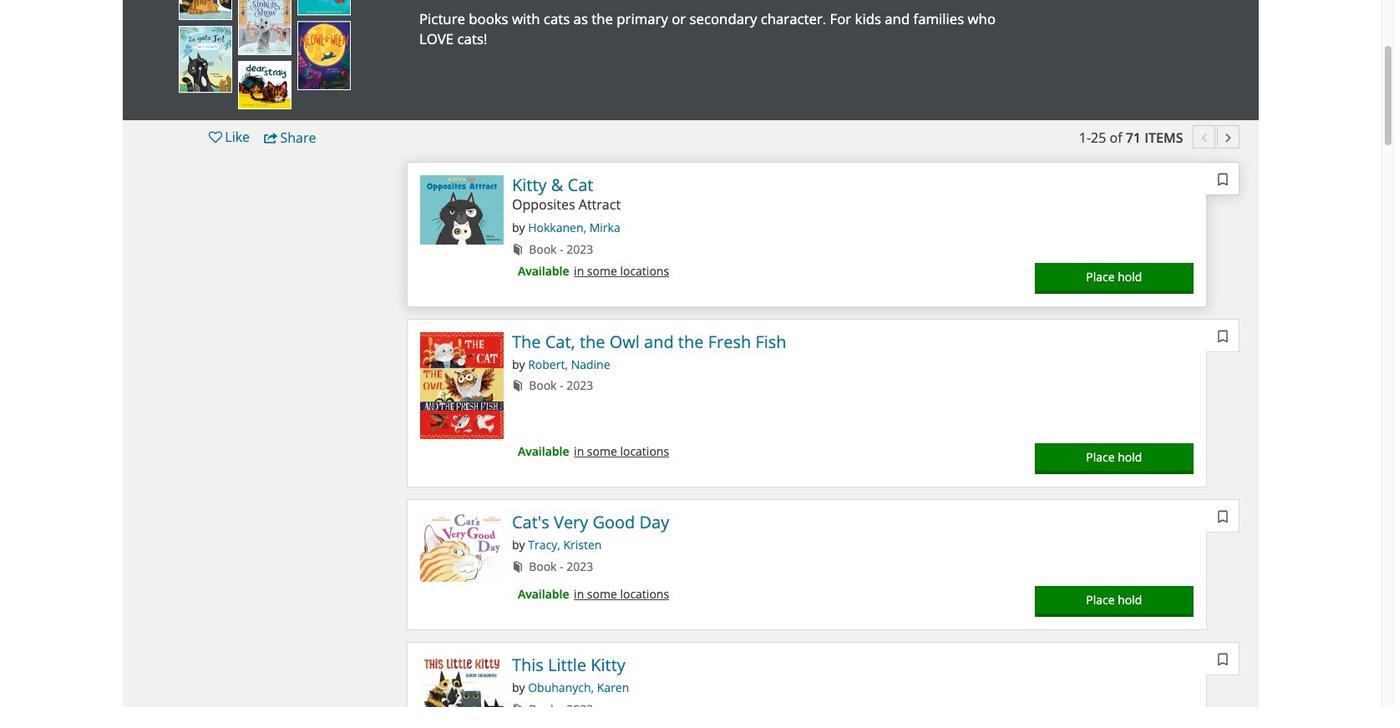 Task type: locate. For each thing, give the bounding box(es) containing it.
kitty up karen
[[591, 655, 626, 677]]

robert, nadine link
[[528, 357, 610, 372]]

3 available from the top
[[518, 587, 569, 603]]

2 vertical spatial locations
[[620, 587, 669, 603]]

2 book from the top
[[529, 378, 557, 394]]

0 horizontal spatial kitty
[[512, 174, 547, 197]]

2023 down hokkanen, mirka link
[[567, 241, 594, 257]]

3 some from the top
[[587, 587, 617, 603]]

0 vertical spatial in
[[574, 263, 584, 279]]

some down kristen
[[587, 587, 617, 603]]

the inside picture books with cats as the primary or secondary character. for kids and families who love cats!
[[592, 9, 613, 28]]

in for very
[[574, 587, 584, 603]]

some down mirka
[[587, 263, 617, 279]]

very
[[554, 511, 589, 534]]

book down hokkanen,
[[529, 241, 557, 257]]

0 vertical spatial book image
[[510, 241, 526, 257]]

1 vertical spatial in
[[574, 444, 584, 459]]

by down "opposites"
[[512, 220, 525, 236]]

locations
[[620, 263, 669, 279], [620, 444, 669, 459], [620, 587, 669, 603]]

1 some from the top
[[587, 263, 617, 279]]

3 place hold link from the top
[[1035, 587, 1194, 618]]

1 2023 from the top
[[567, 241, 594, 257]]

1 - from the top
[[560, 241, 564, 257]]

2 2023 from the top
[[567, 378, 594, 394]]

by
[[512, 220, 525, 236], [512, 357, 525, 372], [512, 537, 525, 553], [512, 680, 525, 696]]

2 vertical spatial available in some locations
[[518, 587, 669, 603]]

1 vertical spatial book
[[529, 378, 557, 394]]

3 book image from the top
[[510, 559, 526, 575]]

available
[[518, 263, 569, 279], [518, 444, 569, 459], [518, 587, 569, 603]]

1 vertical spatial 2023
[[567, 378, 594, 394]]

tracy,
[[528, 537, 560, 553]]

3 available in some locations from the top
[[518, 587, 669, 603]]

0 vertical spatial and
[[885, 9, 910, 28]]

0 horizontal spatial and
[[644, 331, 674, 353]]

kitty inside this little kitty by obuhanych, karen
[[591, 655, 626, 677]]

2 vertical spatial place hold
[[1086, 593, 1143, 609]]

book image down the cat's
[[510, 559, 526, 575]]

- down tracy, kristen link
[[560, 559, 564, 575]]

1 vertical spatial -
[[560, 378, 564, 394]]

2023 down kristen
[[567, 559, 594, 575]]

1 place from the top
[[1086, 269, 1115, 285]]

3 locations from the top
[[620, 587, 669, 603]]

hokkanen, mirka link
[[528, 220, 621, 236]]

heart empty image
[[206, 128, 225, 146]]

picture
[[419, 9, 465, 28]]

locations for owl
[[620, 444, 669, 459]]

- down hokkanen,
[[560, 241, 564, 257]]

2 book - 2023 from the top
[[526, 378, 594, 394]]

2 vertical spatial book - 2023
[[526, 559, 594, 575]]

book
[[529, 241, 557, 257], [529, 378, 557, 394], [529, 559, 557, 575]]

3 2023 from the top
[[567, 559, 594, 575]]

book - 2023
[[526, 241, 594, 257], [526, 378, 594, 394], [526, 559, 594, 575]]

the
[[592, 9, 613, 28], [580, 331, 605, 353], [678, 331, 704, 353]]

0 vertical spatial -
[[560, 241, 564, 257]]

place for kristen
[[1086, 593, 1115, 609]]

2 vertical spatial book
[[529, 559, 557, 575]]

0 vertical spatial in some locations button
[[574, 263, 669, 279]]

1 by from the top
[[512, 220, 525, 236]]

1 hold from the top
[[1118, 269, 1143, 285]]

kitty & cat link
[[512, 174, 594, 197]]

1 in from the top
[[574, 263, 584, 279]]

4 by from the top
[[512, 680, 525, 696]]

by inside this little kitty by obuhanych, karen
[[512, 680, 525, 696]]

0 vertical spatial kitty
[[512, 174, 547, 197]]

available in some locations
[[518, 263, 669, 279], [518, 444, 669, 459], [518, 587, 669, 603]]

some up the cat's very good day link
[[587, 444, 617, 459]]

available up the cat's
[[518, 444, 569, 459]]

in down hokkanen, mirka link
[[574, 263, 584, 279]]

2 vertical spatial -
[[560, 559, 564, 575]]

3 in some locations button from the top
[[574, 587, 669, 603]]

2 in from the top
[[574, 444, 584, 459]]

who
[[968, 9, 996, 28]]

available down hokkanen,
[[518, 263, 569, 279]]

items
[[1145, 128, 1184, 147]]

as
[[574, 9, 588, 28]]

3 - from the top
[[560, 559, 564, 575]]

kitty
[[512, 174, 547, 197], [591, 655, 626, 677]]

/> link
[[1207, 162, 1240, 196], [1207, 319, 1240, 352], [1207, 500, 1240, 533], [1207, 643, 1240, 676]]

place hold
[[1086, 269, 1143, 285], [1086, 449, 1143, 465], [1086, 593, 1143, 609]]

some for the
[[587, 444, 617, 459]]

0 vertical spatial 2023
[[567, 241, 594, 257]]

1 vertical spatial kitty
[[591, 655, 626, 677]]

locations up day
[[620, 444, 669, 459]]

1 vertical spatial place hold
[[1086, 449, 1143, 465]]

0 vertical spatial locations
[[620, 263, 669, 279]]

book image down the
[[510, 378, 526, 394]]

kitty left &
[[512, 174, 547, 197]]

this little kitty image
[[420, 656, 504, 708]]

2023 for cat,
[[567, 378, 594, 394]]

2 vertical spatial in some locations button
[[574, 587, 669, 603]]

3 place hold from the top
[[1086, 593, 1143, 609]]

2 vertical spatial in
[[574, 587, 584, 603]]

and right owl
[[644, 331, 674, 353]]

book down 'robert,'
[[529, 378, 557, 394]]

cat
[[568, 174, 594, 197]]

book image
[[510, 241, 526, 257], [510, 378, 526, 394], [510, 559, 526, 575]]

by inside kitty & cat opposites attract by hokkanen, mirka
[[512, 220, 525, 236]]

1 vertical spatial place hold link
[[1035, 444, 1194, 475]]

and inside the cat, the owl and the fresh fish by robert, nadine
[[644, 331, 674, 353]]

2 vertical spatial place
[[1086, 593, 1115, 609]]

or
[[672, 9, 686, 28]]

by up book icon
[[512, 680, 525, 696]]

3 hold from the top
[[1118, 593, 1143, 609]]

in down kristen
[[574, 587, 584, 603]]

the right as
[[592, 9, 613, 28]]

0 vertical spatial hold
[[1118, 269, 1143, 285]]

character.
[[761, 9, 827, 28]]

1 available from the top
[[518, 263, 569, 279]]

book image for the cat, the owl and the fresh fish
[[510, 378, 526, 394]]

book - 2023 for very
[[526, 559, 594, 575]]

3 by from the top
[[512, 537, 525, 553]]

2 vertical spatial some
[[587, 587, 617, 603]]

0 vertical spatial available in some locations
[[518, 263, 669, 279]]

place hold for fresh
[[1086, 449, 1143, 465]]

in some locations button
[[574, 263, 669, 279], [574, 444, 669, 459], [574, 587, 669, 603]]

book - 2023 down robert, nadine link in the bottom left of the page
[[526, 378, 594, 394]]

1 vertical spatial place
[[1086, 449, 1115, 465]]

some
[[587, 263, 617, 279], [587, 444, 617, 459], [587, 587, 617, 603]]

book image
[[510, 702, 526, 708]]

1 book image from the top
[[510, 241, 526, 257]]

1 horizontal spatial kitty
[[591, 655, 626, 677]]

0 vertical spatial place hold
[[1086, 269, 1143, 285]]

3 in from the top
[[574, 587, 584, 603]]

love
[[419, 30, 454, 49]]

- down robert, nadine link in the bottom left of the page
[[560, 378, 564, 394]]

kitty &amp; cat image
[[420, 176, 504, 245]]

opposites
[[512, 196, 575, 214]]

0 vertical spatial place hold link
[[1035, 263, 1194, 294]]

2 available from the top
[[518, 444, 569, 459]]

book image down "opposites"
[[510, 241, 526, 257]]

1 vertical spatial some
[[587, 444, 617, 459]]

0 vertical spatial book - 2023
[[526, 241, 594, 257]]

this
[[512, 655, 544, 677]]

2023 for very
[[567, 559, 594, 575]]

and
[[885, 9, 910, 28], [644, 331, 674, 353]]

in
[[574, 263, 584, 279], [574, 444, 584, 459], [574, 587, 584, 603]]

in some locations button down mirka
[[574, 263, 669, 279]]

1 horizontal spatial and
[[885, 9, 910, 28]]

book - 2023 down hokkanen,
[[526, 241, 594, 257]]

- for cat,
[[560, 378, 564, 394]]

1 vertical spatial hold
[[1118, 449, 1143, 465]]

2 in some locations button from the top
[[574, 444, 669, 459]]

place hold link for fresh
[[1035, 444, 1194, 475]]

in some locations button down kristen
[[574, 587, 669, 603]]

cats
[[544, 9, 570, 28]]

place
[[1086, 269, 1115, 285], [1086, 449, 1115, 465], [1086, 593, 1115, 609]]

0 vertical spatial some
[[587, 263, 617, 279]]

0 vertical spatial available
[[518, 263, 569, 279]]

in some locations button up the good
[[574, 444, 669, 459]]

3 book from the top
[[529, 559, 557, 575]]

2 vertical spatial available
[[518, 587, 569, 603]]

1 /> link from the top
[[1207, 162, 1240, 196]]

2 hold from the top
[[1118, 449, 1143, 465]]

71
[[1126, 128, 1141, 147]]

2023 down nadine on the bottom left
[[567, 378, 594, 394]]

angle right image
[[1218, 127, 1239, 147]]

fresh
[[708, 331, 751, 353]]

3 /> link from the top
[[1207, 500, 1240, 533]]

karen
[[597, 680, 629, 696]]

cat's very good day by tracy, kristen
[[512, 511, 669, 553]]

cat,
[[545, 331, 575, 353]]

nadine
[[571, 357, 610, 372]]

0 vertical spatial book
[[529, 241, 557, 257]]

place hold link
[[1035, 263, 1194, 294], [1035, 444, 1194, 475], [1035, 587, 1194, 618]]

book down tracy,
[[529, 559, 557, 575]]

2 locations from the top
[[620, 444, 669, 459]]

-
[[560, 241, 564, 257], [560, 378, 564, 394], [560, 559, 564, 575]]

available in some locations up the cat's very good day link
[[518, 444, 669, 459]]

the for cats
[[592, 9, 613, 28]]

available down tracy,
[[518, 587, 569, 603]]

available in some locations down mirka
[[518, 263, 669, 279]]

hokkanen,
[[528, 220, 587, 236]]

in some locations button for the
[[574, 444, 669, 459]]

the left fresh
[[678, 331, 704, 353]]

this little kitty link
[[512, 655, 626, 677]]

1 vertical spatial book image
[[510, 378, 526, 394]]

1 vertical spatial available in some locations
[[518, 444, 669, 459]]

2 /> link from the top
[[1207, 319, 1240, 352]]

2 place hold link from the top
[[1035, 444, 1194, 475]]

2 vertical spatial hold
[[1118, 593, 1143, 609]]

cats!
[[457, 30, 487, 49]]

2 place from the top
[[1086, 449, 1115, 465]]

2 vertical spatial place hold link
[[1035, 587, 1194, 618]]

1 vertical spatial in some locations button
[[574, 444, 669, 459]]

2 by from the top
[[512, 357, 525, 372]]

good
[[593, 511, 635, 534]]

by down the cat's
[[512, 537, 525, 553]]

1 place hold from the top
[[1086, 269, 1143, 285]]

2 place hold from the top
[[1086, 449, 1143, 465]]

1 vertical spatial and
[[644, 331, 674, 353]]

1 vertical spatial locations
[[620, 444, 669, 459]]

2 some from the top
[[587, 444, 617, 459]]

hold
[[1118, 269, 1143, 285], [1118, 449, 1143, 465], [1118, 593, 1143, 609]]

by down the
[[512, 357, 525, 372]]

0 vertical spatial place
[[1086, 269, 1115, 285]]

1 vertical spatial book - 2023
[[526, 378, 594, 394]]

available in some locations for good
[[518, 587, 669, 603]]

2 - from the top
[[560, 378, 564, 394]]

2 available in some locations from the top
[[518, 444, 669, 459]]

book for cat's
[[529, 559, 557, 575]]

available in some locations down kristen
[[518, 587, 669, 603]]

2 vertical spatial 2023
[[567, 559, 594, 575]]

of
[[1110, 128, 1123, 147]]

book - 2023 down tracy, kristen link
[[526, 559, 594, 575]]

locations down mirka
[[620, 263, 669, 279]]

2023
[[567, 241, 594, 257], [567, 378, 594, 394], [567, 559, 594, 575]]

locations down day
[[620, 587, 669, 603]]

locations for day
[[620, 587, 669, 603]]

and right "kids"
[[885, 9, 910, 28]]

2 vertical spatial book image
[[510, 559, 526, 575]]

robert,
[[528, 357, 568, 372]]

3 book - 2023 from the top
[[526, 559, 594, 575]]

available for cat's
[[518, 587, 569, 603]]

in up very
[[574, 444, 584, 459]]

3 place from the top
[[1086, 593, 1115, 609]]

this little kitty by obuhanych, karen
[[512, 655, 629, 696]]

2 book image from the top
[[510, 378, 526, 394]]

1 vertical spatial available
[[518, 444, 569, 459]]



Task type: describe. For each thing, give the bounding box(es) containing it.
in for cat,
[[574, 444, 584, 459]]

&
[[551, 174, 563, 197]]

some for good
[[587, 587, 617, 603]]

secondary
[[690, 9, 757, 28]]

owl
[[610, 331, 640, 353]]

1 available in some locations from the top
[[518, 263, 669, 279]]

1 book from the top
[[529, 241, 557, 257]]

the for owl
[[678, 331, 704, 353]]

book - 2023 for cat,
[[526, 378, 594, 394]]

with
[[512, 9, 540, 28]]

mirka
[[590, 220, 621, 236]]

1-25 of 71 items
[[1079, 128, 1184, 147]]

kitty inside kitty & cat opposites attract by hokkanen, mirka
[[512, 174, 547, 197]]

1 place hold link from the top
[[1035, 263, 1194, 294]]

hold for fresh
[[1118, 449, 1143, 465]]

by inside cat's very good day by tracy, kristen
[[512, 537, 525, 553]]

kids
[[855, 9, 881, 28]]

families
[[914, 9, 964, 28]]

4 /> link from the top
[[1207, 643, 1240, 676]]

cat's very good day image
[[420, 513, 504, 583]]

kristen
[[564, 537, 602, 553]]

kitty & cat opposites attract by hokkanen, mirka
[[512, 174, 621, 236]]

/> link for kitty & cat
[[1207, 162, 1240, 196]]

the cat, the owl and the fresh fish image
[[420, 332, 504, 439]]

like button
[[201, 127, 255, 148]]

attract
[[579, 196, 621, 214]]

/> link for the cat, the owl and the fresh fish
[[1207, 319, 1240, 352]]

the
[[512, 331, 541, 353]]

25
[[1091, 128, 1107, 147]]

the cat, the owl and the fresh fish by robert, nadine
[[512, 331, 787, 372]]

hold for kristen
[[1118, 593, 1143, 609]]

fish
[[756, 331, 787, 353]]

available in some locations for the
[[518, 444, 669, 459]]

share
[[280, 128, 316, 147]]

/> link for cat's very good day
[[1207, 500, 1240, 533]]

book image for cat's very good day
[[510, 559, 526, 575]]

picture books with cats as the primary or secondary character. for kids and families who love cats!
[[419, 9, 996, 49]]

angle left image
[[1194, 127, 1215, 147]]

1-
[[1079, 128, 1091, 147]]

books
[[469, 9, 509, 28]]

1 book - 2023 from the top
[[526, 241, 594, 257]]

the cat, the owl and the fresh fish link
[[512, 331, 787, 353]]

export image
[[262, 128, 280, 147]]

obuhanych,
[[528, 680, 594, 696]]

book for the
[[529, 378, 557, 394]]

the up nadine on the bottom left
[[580, 331, 605, 353]]

place hold link for kristen
[[1035, 587, 1194, 618]]

little
[[548, 655, 587, 677]]

cat's
[[512, 511, 550, 534]]

for
[[830, 9, 852, 28]]

like
[[225, 128, 250, 146]]

by inside the cat, the owl and the fresh fish by robert, nadine
[[512, 357, 525, 372]]

cat's very good day link
[[512, 511, 669, 534]]

1 in some locations button from the top
[[574, 263, 669, 279]]

obuhanych, karen link
[[528, 680, 629, 696]]

and inside picture books with cats as the primary or secondary character. for kids and families who love cats!
[[885, 9, 910, 28]]

1 locations from the top
[[620, 263, 669, 279]]

place for fresh
[[1086, 449, 1115, 465]]

tracy, kristen link
[[528, 537, 602, 553]]

in some locations button for good
[[574, 587, 669, 603]]

place hold for kristen
[[1086, 593, 1143, 609]]

day
[[640, 511, 669, 534]]

- for very
[[560, 559, 564, 575]]

primary
[[617, 9, 668, 28]]

available for the
[[518, 444, 569, 459]]



Task type: vqa. For each thing, say whether or not it's contained in the screenshot.
bottom Read
no



